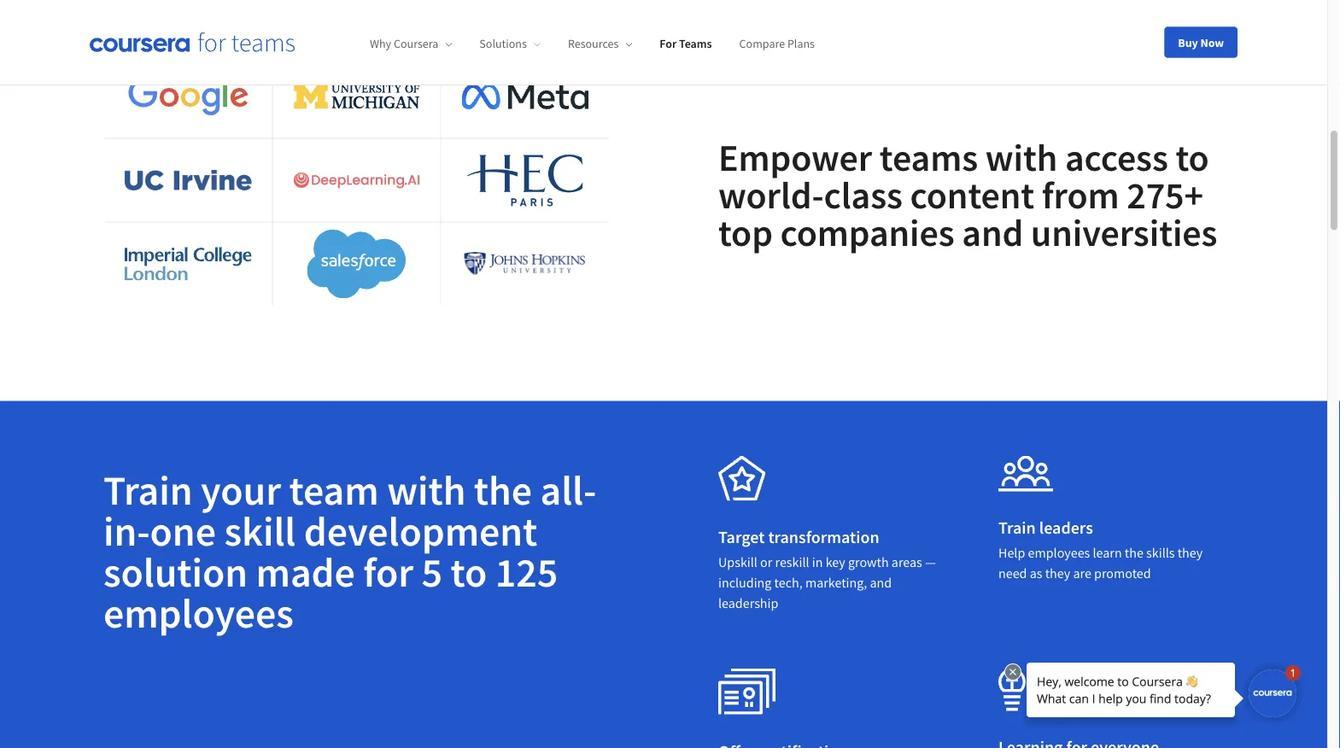 Task type: locate. For each thing, give the bounding box(es) containing it.
train leaders help employees learn the skills they need as they are promoted
[[999, 517, 1204, 583]]

why coursera link
[[370, 36, 452, 51]]

empower
[[719, 134, 873, 181]]

coursera
[[394, 36, 439, 51]]

0 horizontal spatial and
[[870, 575, 892, 592]]

1 vertical spatial employees
[[103, 588, 294, 639]]

1 vertical spatial with
[[387, 465, 466, 516]]

from
[[1042, 171, 1120, 219]]

train
[[103, 465, 193, 516], [999, 517, 1036, 539]]

or
[[761, 554, 773, 571]]

1 vertical spatial the
[[1125, 545, 1144, 562]]

they
[[1178, 545, 1204, 562], [1046, 565, 1071, 583]]

empower teams with access to world-class content from 275+ top companies and universities
[[719, 134, 1218, 256]]

with
[[986, 134, 1058, 181], [387, 465, 466, 516]]

the left all-
[[474, 465, 532, 516]]

why
[[370, 36, 392, 51]]

0 horizontal spatial the
[[474, 465, 532, 516]]

access
[[1066, 134, 1169, 181]]

the inside train leaders help employees learn the skills they need as they are promoted
[[1125, 545, 1144, 562]]

they right skills
[[1178, 545, 1204, 562]]

compare plans link
[[740, 36, 815, 51]]

to
[[1176, 134, 1210, 181], [451, 547, 487, 598]]

1 horizontal spatial with
[[986, 134, 1058, 181]]

solution
[[103, 547, 248, 598]]

university of michigan image
[[293, 84, 420, 109]]

top
[[719, 209, 773, 256]]

and
[[963, 209, 1024, 256], [870, 575, 892, 592]]

key
[[826, 554, 846, 571]]

1 horizontal spatial to
[[1176, 134, 1210, 181]]

0 vertical spatial and
[[963, 209, 1024, 256]]

to right '5'
[[451, 547, 487, 598]]

compare plans
[[740, 36, 815, 51]]

train for train leaders help employees learn the skills they need as they are promoted
[[999, 517, 1036, 539]]

resources link
[[568, 36, 633, 51]]

0 horizontal spatial with
[[387, 465, 466, 516]]

johns hopkins university logo image
[[462, 250, 589, 278]]

train inside train your team with the all- in-one skill development solution made for 5 to 125 employees
[[103, 465, 193, 516]]

the
[[474, 465, 532, 516], [1125, 545, 1144, 562]]

to right access
[[1176, 134, 1210, 181]]

0 vertical spatial with
[[986, 134, 1058, 181]]

1 horizontal spatial they
[[1178, 545, 1204, 562]]

1 horizontal spatial train
[[999, 517, 1036, 539]]

125
[[495, 547, 558, 598]]

imperial college london image
[[125, 248, 252, 281]]

0 vertical spatial to
[[1176, 134, 1210, 181]]

team
[[289, 465, 379, 516]]

your
[[201, 465, 281, 516]]

help
[[999, 545, 1026, 562]]

in
[[813, 554, 823, 571]]

they right as
[[1046, 565, 1071, 583]]

train inside train leaders help employees learn the skills they need as they are promoted
[[999, 517, 1036, 539]]

buy now
[[1179, 35, 1225, 50]]

to inside train your team with the all- in-one skill development solution made for 5 to 125 employees
[[451, 547, 487, 598]]

1 vertical spatial and
[[870, 575, 892, 592]]

0 vertical spatial employees
[[1029, 545, 1091, 562]]

buy now button
[[1165, 27, 1238, 58]]

buy
[[1179, 35, 1199, 50]]

0 horizontal spatial employees
[[103, 588, 294, 639]]

0 horizontal spatial to
[[451, 547, 487, 598]]

0 vertical spatial the
[[474, 465, 532, 516]]

the up promoted
[[1125, 545, 1144, 562]]

1 horizontal spatial and
[[963, 209, 1024, 256]]

employees inside train your team with the all- in-one skill development solution made for 5 to 125 employees
[[103, 588, 294, 639]]

1 horizontal spatial the
[[1125, 545, 1144, 562]]

the inside train your team with the all- in-one skill development solution made for 5 to 125 employees
[[474, 465, 532, 516]]

0 vertical spatial train
[[103, 465, 193, 516]]

1 horizontal spatial employees
[[1029, 545, 1091, 562]]

all-
[[541, 465, 597, 516]]

content
[[911, 171, 1035, 219]]

1 vertical spatial to
[[451, 547, 487, 598]]

employees
[[1029, 545, 1091, 562], [103, 588, 294, 639]]

0 horizontal spatial train
[[103, 465, 193, 516]]

hec paris logo image
[[462, 147, 589, 214]]

world-
[[719, 171, 824, 219]]

with inside train your team with the all- in-one skill development solution made for 5 to 125 employees
[[387, 465, 466, 516]]

in-demand skills image
[[719, 456, 767, 501]]

need
[[999, 565, 1028, 583]]

employees down one
[[103, 588, 294, 639]]

275+
[[1127, 171, 1204, 219]]

class
[[824, 171, 903, 219]]

employees down leaders
[[1029, 545, 1091, 562]]

solutions link
[[480, 36, 541, 51]]

5
[[422, 547, 443, 598]]

to inside empower teams with access to world-class content from 275+ top companies and universities
[[1176, 134, 1210, 181]]

1 vertical spatial train
[[999, 517, 1036, 539]]

leaders
[[1040, 517, 1094, 539]]

0 horizontal spatial they
[[1046, 565, 1071, 583]]

coursera for teams image
[[90, 32, 295, 52]]



Task type: vqa. For each thing, say whether or not it's contained in the screenshot.
skill at the left
yes



Task type: describe. For each thing, give the bounding box(es) containing it.
universities
[[1031, 209, 1218, 256]]

plans
[[788, 36, 815, 51]]

now
[[1201, 35, 1225, 50]]

teams
[[679, 36, 712, 51]]

0 vertical spatial they
[[1178, 545, 1204, 562]]

google image
[[125, 76, 252, 117]]

compare
[[740, 36, 786, 51]]

and inside empower teams with access to world-class content from 275+ top companies and universities
[[963, 209, 1024, 256]]

target transformation upskill or reskill in key growth areas — including tech, marketing, and leadership
[[719, 527, 937, 612]]

world-class content image
[[719, 669, 777, 716]]

deeplearning.ai logo image
[[293, 172, 420, 189]]

leadership
[[719, 595, 779, 612]]

growth
[[849, 554, 889, 571]]

for teams link
[[660, 36, 712, 51]]

including
[[719, 575, 772, 592]]

1 vertical spatial they
[[1046, 565, 1071, 583]]

salesforce logo image
[[307, 230, 406, 299]]

for teams
[[660, 36, 712, 51]]

as
[[1030, 565, 1043, 583]]

in-
[[103, 506, 150, 557]]

learn
[[1094, 545, 1123, 562]]

areas
[[892, 554, 923, 571]]

for
[[660, 36, 677, 51]]

made
[[256, 547, 355, 598]]

and inside target transformation upskill or reskill in key growth areas — including tech, marketing, and leadership
[[870, 575, 892, 592]]

are
[[1074, 565, 1092, 583]]

upskill
[[719, 554, 758, 571]]

resources
[[568, 36, 619, 51]]

why coursera
[[370, 36, 439, 51]]

companies
[[781, 209, 955, 256]]

with inside empower teams with access to world-class content from 275+ top companies and universities
[[986, 134, 1058, 181]]

—
[[926, 554, 937, 571]]

development
[[304, 506, 538, 557]]

solutions
[[480, 36, 527, 51]]

university of california irvine logo image
[[125, 170, 252, 191]]

team icon image
[[999, 456, 1054, 492]]

employees inside train leaders help employees learn the skills they need as they are promoted
[[1029, 545, 1091, 562]]

promoted
[[1095, 565, 1152, 583]]

marketing,
[[806, 575, 868, 592]]

for
[[363, 547, 414, 598]]

reskill
[[776, 554, 810, 571]]

meta logo image
[[462, 84, 589, 109]]

train your team with the all- in-one skill development solution made for 5 to 125 employees
[[103, 465, 597, 639]]

skill
[[224, 506, 296, 557]]

tech,
[[775, 575, 803, 592]]

one
[[150, 506, 216, 557]]

target
[[719, 527, 765, 548]]

transformation
[[769, 527, 880, 548]]

lightbulb icon image
[[999, 669, 1026, 712]]

train for train your team with the all- in-one skill development solution made for 5 to 125 employees
[[103, 465, 193, 516]]

teams
[[880, 134, 979, 181]]

skills
[[1147, 545, 1176, 562]]



